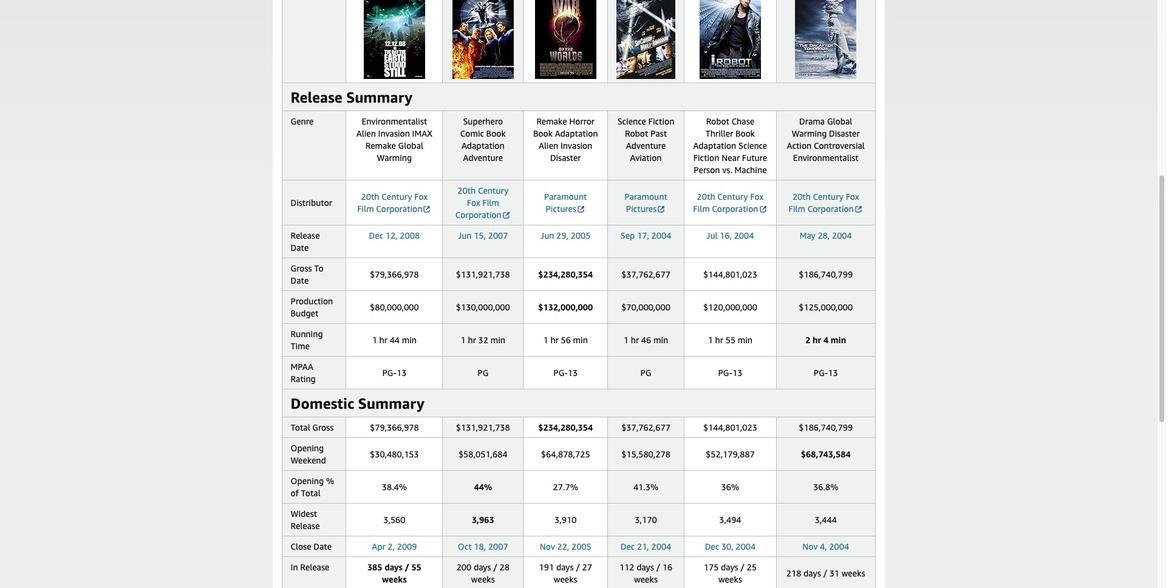 Task type: vqa. For each thing, say whether or not it's contained in the screenshot.
Nov for Nov 22, 2005
yes



Task type: locate. For each thing, give the bounding box(es) containing it.
4 hr from the left
[[631, 335, 639, 345]]

jun for jun 29, 2005
[[541, 230, 554, 241]]

/ left the 31
[[824, 568, 828, 578]]

0 horizontal spatial gross
[[291, 263, 312, 273]]

20th century fox film corporation up 28,
[[789, 191, 860, 214]]

days
[[385, 562, 403, 572], [474, 562, 491, 572], [557, 562, 574, 572], [637, 562, 654, 572], [721, 562, 739, 572], [804, 568, 821, 578]]

gross left to
[[291, 263, 312, 273]]

1 vertical spatial opening
[[291, 476, 324, 486]]

5 min from the left
[[738, 335, 753, 345]]

0 horizontal spatial book
[[486, 128, 506, 139]]

days inside '175 days / 25 weeks'
[[721, 562, 739, 572]]

0 horizontal spatial warming
[[377, 153, 412, 163]]

1 $186,740,799 from the top
[[799, 269, 853, 280]]

1 horizontal spatial paramount pictures
[[625, 191, 668, 214]]

4 min from the left
[[654, 335, 669, 345]]

2005 right 29,
[[571, 230, 591, 241]]

1 vertical spatial total
[[301, 488, 321, 498]]

1 left 46
[[624, 335, 629, 345]]

0 horizontal spatial paramount
[[544, 191, 587, 202]]

weeks inside 112 days / 16 weeks
[[634, 574, 658, 585]]

1 vertical spatial fiction
[[694, 153, 720, 163]]

1 pictures from the left
[[546, 204, 577, 214]]

1 left '56'
[[544, 335, 549, 345]]

pg down 1 hr 46 min
[[641, 368, 652, 378]]

dec for dec 30, 2004
[[705, 541, 720, 552]]

2 $144,801,023 from the top
[[704, 422, 758, 433]]

nov left 4,
[[803, 541, 818, 552]]

pictures up 29,
[[546, 204, 577, 214]]

0 horizontal spatial global
[[398, 140, 424, 151]]

fox down the machine
[[751, 191, 764, 202]]

2004 right '30,' on the bottom right of page
[[736, 541, 756, 552]]

3 pg- from the left
[[718, 368, 733, 378]]

1 horizontal spatial pictures
[[626, 204, 657, 214]]

min
[[402, 335, 417, 345], [491, 335, 506, 345], [573, 335, 588, 345], [654, 335, 669, 345], [738, 335, 753, 345], [831, 335, 847, 345]]

20th
[[458, 185, 476, 196], [361, 191, 380, 202], [697, 191, 716, 202], [793, 191, 811, 202]]

/ down 2009
[[405, 562, 409, 572]]

1 paramount from the left
[[544, 191, 587, 202]]

days inside 200 days / 28 weeks
[[474, 562, 491, 572]]

/ inside 385 days / 55 weeks
[[405, 562, 409, 572]]

0 horizontal spatial jun
[[458, 230, 472, 241]]

1 hr 44 min
[[372, 335, 417, 345]]

2 hr 4 min
[[806, 335, 847, 345]]

0 horizontal spatial paramount pictures
[[544, 191, 587, 214]]

1 horizontal spatial nov
[[803, 541, 818, 552]]

1 vertical spatial science
[[739, 140, 768, 151]]

paramount pictures link up sep 17, 2004 link
[[625, 191, 668, 214]]

2004 right 28,
[[832, 230, 852, 241]]

36%
[[722, 482, 740, 492]]

date for close date
[[314, 541, 332, 552]]

weeks inside 385 days / 55 weeks
[[382, 574, 407, 585]]

fox
[[415, 191, 428, 202], [751, 191, 764, 202], [846, 191, 860, 202], [467, 197, 480, 208]]

1 1 from the left
[[372, 335, 377, 345]]

0 vertical spatial science
[[618, 116, 647, 126]]

1 jun from the left
[[458, 230, 472, 241]]

weeks for 28
[[471, 574, 495, 585]]

2 paramount from the left
[[625, 191, 668, 202]]

$144,801,023 for to
[[704, 269, 758, 280]]

1 horizontal spatial robot
[[706, 116, 730, 126]]

pg- down the 1 hr 56 min
[[554, 368, 568, 378]]

$234,280,354 up $64,878,725
[[539, 422, 593, 433]]

1 for 1 hr 55 min
[[708, 335, 713, 345]]

weeks inside '175 days / 25 weeks'
[[719, 574, 742, 585]]

2004
[[652, 230, 672, 241], [734, 230, 754, 241], [832, 230, 852, 241], [652, 541, 672, 552], [736, 541, 756, 552], [830, 541, 850, 552]]

fox up "may 28, 2004" link
[[846, 191, 860, 202]]

1 pg-13 from the left
[[382, 368, 407, 378]]

days inside 385 days / 55 weeks
[[385, 562, 403, 572]]

oct 18, 2007 link
[[458, 541, 508, 552]]

global
[[828, 116, 853, 126], [398, 140, 424, 151]]

2004 right 4,
[[830, 541, 850, 552]]

remake
[[537, 116, 567, 126], [366, 140, 396, 151]]

200 days / 28 weeks
[[457, 562, 510, 585]]

16
[[663, 562, 673, 572]]

28,
[[818, 230, 830, 241]]

2 $79,366,978 from the top
[[370, 422, 419, 433]]

days right 218
[[804, 568, 821, 578]]

widest release
[[291, 509, 320, 531]]

dec 12, 2008
[[369, 230, 420, 241]]

min right '56'
[[573, 335, 588, 345]]

hr left "44"
[[379, 335, 388, 345]]

days for 218
[[804, 568, 821, 578]]

1 nov from the left
[[540, 541, 555, 552]]

min for 1 hr 46 min
[[654, 335, 669, 345]]

20th century fox film corporation link up dec 12, 2008 link in the left of the page
[[357, 191, 432, 214]]

$125,000,000
[[799, 302, 853, 312]]

paramount pictures up jun 29, 2005 link
[[544, 191, 587, 214]]

%
[[326, 476, 334, 486]]

1 vertical spatial disaster
[[550, 153, 581, 163]]

alien inside environmentalist alien invasion              imax remake              global warming
[[356, 128, 376, 139]]

adaptation inside "remake              horror book adaptation alien invasion disaster"
[[555, 128, 598, 139]]

weeks down the 385 in the left of the page
[[382, 574, 407, 585]]

1 vertical spatial warming
[[377, 153, 412, 163]]

gross down domestic on the bottom of the page
[[313, 422, 334, 433]]

opening
[[291, 443, 324, 453], [291, 476, 324, 486]]

0 vertical spatial $186,740,799
[[799, 269, 853, 280]]

environmentalist alien invasion              imax remake              global warming
[[356, 116, 433, 163]]

alien inside "remake              horror book adaptation alien invasion disaster"
[[539, 140, 559, 151]]

1 $131,921,738 from the top
[[456, 269, 510, 280]]

/ left 16
[[657, 562, 661, 572]]

adventure for book
[[463, 153, 503, 163]]

1 horizontal spatial warming
[[792, 128, 827, 139]]

0 horizontal spatial paramount pictures link
[[544, 191, 587, 214]]

$30,480,153
[[370, 449, 419, 459]]

41.3%
[[634, 482, 659, 492]]

2004 for may 28, 2004
[[832, 230, 852, 241]]

4 1 from the left
[[624, 335, 629, 345]]

$131,921,738 for gross
[[456, 422, 510, 433]]

hr for 46
[[631, 335, 639, 345]]

0 vertical spatial $131,921,738
[[456, 269, 510, 280]]

13 down "44"
[[397, 368, 407, 378]]

hr for 56
[[551, 335, 559, 345]]

1 opening from the top
[[291, 443, 324, 453]]

summary up $30,480,153
[[358, 395, 425, 412]]

0 vertical spatial $144,801,023
[[704, 269, 758, 280]]

2 book from the left
[[533, 128, 553, 139]]

1 horizontal spatial paramount
[[625, 191, 668, 202]]

adaptation for horror
[[555, 128, 598, 139]]

20th century fox film corporation link up jul 16, 2004
[[694, 191, 768, 214]]

20th up 15,
[[458, 185, 476, 196]]

environmentalist inside environmentalist alien invasion              imax remake              global warming
[[362, 116, 427, 126]]

2005 for jun 29, 2005
[[571, 230, 591, 241]]

6 min from the left
[[831, 335, 847, 345]]

13 down 4
[[828, 368, 838, 378]]

3,444
[[815, 515, 837, 525]]

adaptation inside 'superhero comic book adaptation adventure'
[[462, 140, 505, 151]]

book inside robot              chase thriller              book adaptation              science fiction              near future person vs. machine
[[736, 128, 755, 139]]

warming
[[792, 128, 827, 139], [377, 153, 412, 163]]

weeks down "191"
[[554, 574, 578, 585]]

/ inside 200 days / 28 weeks
[[494, 562, 498, 572]]

pg-13 down the 1 hr 55 min at the bottom right of the page
[[718, 368, 743, 378]]

1 vertical spatial invasion
[[561, 140, 593, 151]]

film up the jun 15, 2007
[[483, 197, 499, 208]]

date
[[291, 242, 309, 253], [291, 275, 309, 286], [314, 541, 332, 552]]

summary
[[346, 89, 413, 106], [358, 395, 425, 412]]

1 $144,801,023 from the top
[[704, 269, 758, 280]]

pg-13
[[382, 368, 407, 378], [554, 368, 578, 378], [718, 368, 743, 378], [814, 368, 838, 378]]

remake down release summary
[[366, 140, 396, 151]]

hr left 32
[[468, 335, 476, 345]]

1 $79,366,978 from the top
[[370, 269, 419, 280]]

2004 right "16,"
[[734, 230, 754, 241]]

summary up environmentalist alien invasion              imax remake              global warming
[[346, 89, 413, 106]]

fiction up person in the right top of the page
[[694, 153, 720, 163]]

0 vertical spatial remake
[[537, 116, 567, 126]]

0 vertical spatial date
[[291, 242, 309, 253]]

book for superhero
[[486, 128, 506, 139]]

production budget
[[291, 296, 333, 318]]

0 vertical spatial invasion
[[378, 128, 410, 139]]

0 horizontal spatial remake
[[366, 140, 396, 151]]

disaster
[[829, 128, 860, 139], [550, 153, 581, 163]]

min right 32
[[491, 335, 506, 345]]

1 vertical spatial adventure
[[463, 153, 503, 163]]

release right the in
[[300, 562, 330, 572]]

1 horizontal spatial fiction
[[694, 153, 720, 163]]

1 horizontal spatial paramount pictures link
[[625, 191, 668, 214]]

jun left 15,
[[458, 230, 472, 241]]

0 horizontal spatial adaptation
[[462, 140, 505, 151]]

chase
[[732, 116, 755, 126]]

paramount pictures link
[[544, 191, 587, 214], [625, 191, 668, 214]]

6 hr from the left
[[813, 335, 822, 345]]

0 horizontal spatial pg
[[478, 368, 489, 378]]

total up opening weekend
[[291, 422, 310, 433]]

1 horizontal spatial pg
[[641, 368, 652, 378]]

3,963
[[472, 515, 494, 525]]

horror
[[570, 116, 595, 126]]

1 vertical spatial $186,740,799
[[799, 422, 853, 433]]

/ left 27
[[576, 562, 580, 572]]

385 days / 55 weeks
[[368, 562, 422, 585]]

1 vertical spatial summary
[[358, 395, 425, 412]]

2005
[[571, 230, 591, 241], [572, 541, 592, 552]]

5 hr from the left
[[716, 335, 724, 345]]

min right 46
[[654, 335, 669, 345]]

0 vertical spatial warming
[[792, 128, 827, 139]]

1 pg- from the left
[[382, 368, 397, 378]]

book inside "remake              horror book adaptation alien invasion disaster"
[[533, 128, 553, 139]]

0 vertical spatial global
[[828, 116, 853, 126]]

2 $186,740,799 from the top
[[799, 422, 853, 433]]

3 book from the left
[[736, 128, 755, 139]]

1 horizontal spatial remake
[[537, 116, 567, 126]]

2008
[[400, 230, 420, 241]]

adventure inside 'superhero comic book adaptation adventure'
[[463, 153, 503, 163]]

dec left 21,
[[621, 541, 635, 552]]

0 vertical spatial 2005
[[571, 230, 591, 241]]

adventure inside science fiction robot              past adventure aviation
[[626, 140, 666, 151]]

pictures up 17,
[[626, 204, 657, 214]]

robot up thriller at the right
[[706, 116, 730, 126]]

20th century fox film corporation down vs.
[[694, 191, 764, 214]]

0 horizontal spatial disaster
[[550, 153, 581, 163]]

drama              global warming              disaster action              controversial environmentalist
[[787, 116, 865, 163]]

18,
[[474, 541, 486, 552]]

$186,740,799 for gross
[[799, 422, 853, 433]]

0 vertical spatial $79,366,978
[[370, 269, 419, 280]]

opening inside opening weekend
[[291, 443, 324, 453]]

20th century fox film corporation for "20th century fox film corporation" link above "may 28, 2004" link
[[789, 191, 860, 214]]

hr down $120,000,000
[[716, 335, 724, 345]]

1 vertical spatial 2005
[[572, 541, 592, 552]]

0 vertical spatial 2007
[[488, 230, 508, 241]]

$79,366,978 up $30,480,153
[[370, 422, 419, 433]]

1 hr 46 min
[[624, 335, 669, 345]]

27.7%
[[553, 482, 578, 492]]

20th century fox film corporation for "20th century fox film corporation" link on top of the jun 15, 2007
[[456, 185, 509, 220]]

0 vertical spatial adventure
[[626, 140, 666, 151]]

invasion left imax
[[378, 128, 410, 139]]

21,
[[637, 541, 649, 552]]

0 horizontal spatial nov
[[540, 541, 555, 552]]

$144,801,023 up $120,000,000
[[704, 269, 758, 280]]

min for 1 hr 56 min
[[573, 335, 588, 345]]

paramount pictures link up jun 29, 2005 link
[[544, 191, 587, 214]]

0 vertical spatial gross
[[291, 263, 312, 273]]

jun left 29,
[[541, 230, 554, 241]]

0 horizontal spatial adventure
[[463, 153, 503, 163]]

weeks for 25
[[719, 574, 742, 585]]

opening inside 'opening % of total'
[[291, 476, 324, 486]]

dec for dec 12, 2008
[[369, 230, 383, 241]]

1 horizontal spatial book
[[533, 128, 553, 139]]

weeks for 27
[[554, 574, 578, 585]]

remake left horror
[[537, 116, 567, 126]]

55 down 2009
[[412, 562, 422, 572]]

book for remake
[[533, 128, 553, 139]]

weekend
[[291, 455, 326, 465]]

112
[[620, 562, 635, 572]]

1 horizontal spatial adventure
[[626, 140, 666, 151]]

weeks inside 191 days / 27 weeks
[[554, 574, 578, 585]]

0 vertical spatial summary
[[346, 89, 413, 106]]

fiction up "past"
[[649, 116, 675, 126]]

jun 15, 2007
[[458, 230, 508, 241]]

min right 4
[[831, 335, 847, 345]]

/ inside '175 days / 25 weeks'
[[741, 562, 745, 572]]

1 horizontal spatial global
[[828, 116, 853, 126]]

days inside 191 days / 27 weeks
[[557, 562, 574, 572]]

2 horizontal spatial book
[[736, 128, 755, 139]]

comic
[[460, 128, 484, 139]]

$37,762,677 up $70,000,000
[[622, 269, 671, 280]]

3 min from the left
[[573, 335, 588, 345]]

release
[[291, 89, 343, 106], [291, 230, 320, 241], [291, 521, 320, 531], [300, 562, 330, 572]]

2 opening from the top
[[291, 476, 324, 486]]

adventure
[[626, 140, 666, 151], [463, 153, 503, 163]]

1 vertical spatial 55
[[412, 562, 422, 572]]

2007 right 18,
[[488, 541, 508, 552]]

1 horizontal spatial alien
[[539, 140, 559, 151]]

0 horizontal spatial dec
[[369, 230, 383, 241]]

corporation up may 28, 2004
[[808, 204, 854, 214]]

25
[[747, 562, 757, 572]]

3 hr from the left
[[551, 335, 559, 345]]

1 horizontal spatial science
[[739, 140, 768, 151]]

book inside 'superhero comic book adaptation adventure'
[[486, 128, 506, 139]]

/ inside 112 days / 16 weeks
[[657, 562, 661, 572]]

film up "may"
[[789, 204, 806, 214]]

dec left '30,' on the bottom right of page
[[705, 541, 720, 552]]

film
[[483, 197, 499, 208], [357, 204, 374, 214], [694, 204, 710, 214], [789, 204, 806, 214]]

1 2007 from the top
[[488, 230, 508, 241]]

days inside 112 days / 16 weeks
[[637, 562, 654, 572]]

weeks for 16
[[634, 574, 658, 585]]

0 vertical spatial robot
[[706, 116, 730, 126]]

paramount pictures up sep 17, 2004 link
[[625, 191, 668, 214]]

2 horizontal spatial dec
[[705, 541, 720, 552]]

12,
[[386, 230, 398, 241]]

1 horizontal spatial adaptation
[[555, 128, 598, 139]]

0 horizontal spatial robot
[[625, 128, 649, 139]]

release down distributor
[[291, 230, 320, 241]]

$186,740,799
[[799, 269, 853, 280], [799, 422, 853, 433]]

0 vertical spatial $37,762,677
[[622, 269, 671, 280]]

0 vertical spatial opening
[[291, 443, 324, 453]]

2005 for nov 22, 2005
[[572, 541, 592, 552]]

global up 'controversial'
[[828, 116, 853, 126]]

0 horizontal spatial invasion
[[378, 128, 410, 139]]

1 hr from the left
[[379, 335, 388, 345]]

opening up weekend
[[291, 443, 324, 453]]

in
[[291, 562, 298, 572]]

/ for 31
[[824, 568, 828, 578]]

days for 191
[[557, 562, 574, 572]]

hr for 4
[[813, 335, 822, 345]]

hr for 55
[[716, 335, 724, 345]]

0 horizontal spatial environmentalist
[[362, 116, 427, 126]]

0 vertical spatial $234,280,354
[[539, 269, 593, 280]]

weeks inside 200 days / 28 weeks
[[471, 574, 495, 585]]

175
[[704, 562, 719, 572]]

century down vs.
[[718, 191, 748, 202]]

hr left 46
[[631, 335, 639, 345]]

1 min from the left
[[402, 335, 417, 345]]

2 jun from the left
[[541, 230, 554, 241]]

1 vertical spatial global
[[398, 140, 424, 151]]

1 horizontal spatial invasion
[[561, 140, 593, 151]]

science inside science fiction robot              past adventure aviation
[[618, 116, 647, 126]]

superhero comic book adaptation adventure
[[460, 116, 506, 163]]

2,
[[388, 541, 395, 552]]

hr for 32
[[468, 335, 476, 345]]

1 $37,762,677 from the top
[[622, 269, 671, 280]]

adaptation down horror
[[555, 128, 598, 139]]

2 nov from the left
[[803, 541, 818, 552]]

$120,000,000
[[704, 302, 758, 312]]

1 vertical spatial remake
[[366, 140, 396, 151]]

global inside drama              global warming              disaster action              controversial environmentalist
[[828, 116, 853, 126]]

0 vertical spatial fiction
[[649, 116, 675, 126]]

0 horizontal spatial pictures
[[546, 204, 577, 214]]

2 13 from the left
[[568, 368, 578, 378]]

global down imax
[[398, 140, 424, 151]]

1 vertical spatial $234,280,354
[[539, 422, 593, 433]]

1 vertical spatial $79,366,978
[[370, 422, 419, 433]]

warming inside environmentalist alien invasion              imax remake              global warming
[[377, 153, 412, 163]]

1 vertical spatial gross
[[313, 422, 334, 433]]

$132,000,000
[[539, 302, 593, 312]]

total right "of"
[[301, 488, 321, 498]]

2 $234,280,354 from the top
[[539, 422, 593, 433]]

pg- down 1 hr 44 min
[[382, 368, 397, 378]]

0 vertical spatial disaster
[[829, 128, 860, 139]]

20th century fox film corporation for "20th century fox film corporation" link above dec 12, 2008 link in the left of the page
[[357, 191, 428, 214]]

machine
[[735, 165, 767, 175]]

1 vertical spatial alien
[[539, 140, 559, 151]]

1 for 1 hr 46 min
[[624, 335, 629, 345]]

2 $131,921,738 from the top
[[456, 422, 510, 433]]

2 paramount pictures link from the left
[[625, 191, 668, 214]]

fiction inside science fiction robot              past adventure aviation
[[649, 116, 675, 126]]

1 book from the left
[[486, 128, 506, 139]]

2 paramount pictures from the left
[[625, 191, 668, 214]]

1 paramount pictures from the left
[[544, 191, 587, 214]]

4,
[[820, 541, 827, 552]]

0 horizontal spatial science
[[618, 116, 647, 126]]

2 2007 from the top
[[488, 541, 508, 552]]

robot
[[706, 116, 730, 126], [625, 128, 649, 139]]

date inside "release date"
[[291, 242, 309, 253]]

1 $234,280,354 from the top
[[539, 269, 593, 280]]

book
[[486, 128, 506, 139], [533, 128, 553, 139], [736, 128, 755, 139]]

1 vertical spatial robot
[[625, 128, 649, 139]]

release date
[[291, 230, 320, 253]]

3 1 from the left
[[544, 335, 549, 345]]

1 horizontal spatial gross
[[313, 422, 334, 433]]

action
[[787, 140, 812, 151]]

2 1 from the left
[[461, 335, 466, 345]]

fox up 2008
[[415, 191, 428, 202]]

2 min from the left
[[491, 335, 506, 345]]

0 horizontal spatial fiction
[[649, 116, 675, 126]]

1 vertical spatial date
[[291, 275, 309, 286]]

1 horizontal spatial 55
[[726, 335, 736, 345]]

$234,280,354
[[539, 269, 593, 280], [539, 422, 593, 433]]

/ left 25
[[741, 562, 745, 572]]

1 horizontal spatial jun
[[541, 230, 554, 241]]

1 vertical spatial 2007
[[488, 541, 508, 552]]

2 horizontal spatial adaptation
[[694, 140, 737, 151]]

robot inside science fiction robot              past adventure aviation
[[625, 128, 649, 139]]

opening for opening % of total
[[291, 476, 324, 486]]

$186,740,799 up $125,000,000
[[799, 269, 853, 280]]

1 13 from the left
[[397, 368, 407, 378]]

2 hr from the left
[[468, 335, 476, 345]]

0 vertical spatial alien
[[356, 128, 376, 139]]

0 vertical spatial environmentalist
[[362, 116, 427, 126]]

summary for domestic summary
[[358, 395, 425, 412]]

0 vertical spatial 55
[[726, 335, 736, 345]]

1 vertical spatial $131,921,738
[[456, 422, 510, 433]]

13 down the 1 hr 55 min at the bottom right of the page
[[733, 368, 743, 378]]

fox up 15,
[[467, 197, 480, 208]]

adaptation inside robot              chase thriller              book adaptation              science fiction              near future person vs. machine
[[694, 140, 737, 151]]

2004 for dec 30, 2004
[[736, 541, 756, 552]]

jun 29, 2005 link
[[541, 230, 591, 241]]

2 $37,762,677 from the top
[[622, 422, 671, 433]]

release up genre
[[291, 89, 343, 106]]

remake inside "remake              horror book adaptation alien invasion disaster"
[[537, 116, 567, 126]]

science up future
[[739, 140, 768, 151]]

domestic summary
[[291, 395, 425, 412]]

book down the superhero
[[486, 128, 506, 139]]

46
[[642, 335, 652, 345]]

days right the 385 in the left of the page
[[385, 562, 403, 572]]

gross inside gross to date
[[291, 263, 312, 273]]

aviation
[[630, 153, 662, 163]]

1 horizontal spatial environmentalist
[[793, 153, 859, 163]]

paramount up jun 29, 2005
[[544, 191, 587, 202]]

2 vertical spatial date
[[314, 541, 332, 552]]

paramount for first paramount pictures link from left
[[544, 191, 587, 202]]

3,170
[[635, 515, 657, 525]]

1 vertical spatial $37,762,677
[[622, 422, 671, 433]]

dec 30, 2004
[[705, 541, 756, 552]]

/ inside 191 days / 27 weeks
[[576, 562, 580, 572]]

invasion inside environmentalist alien invasion              imax remake              global warming
[[378, 128, 410, 139]]

pg-13 down the 1 hr 56 min
[[554, 368, 578, 378]]

adaptation
[[555, 128, 598, 139], [462, 140, 505, 151], [694, 140, 737, 151]]

0 horizontal spatial 55
[[412, 562, 422, 572]]

$37,762,677 up $15,580,278
[[622, 422, 671, 433]]

adventure up aviation at top
[[626, 140, 666, 151]]

5 1 from the left
[[708, 335, 713, 345]]

date right close
[[314, 541, 332, 552]]

4 13 from the left
[[828, 368, 838, 378]]

1 vertical spatial $144,801,023
[[704, 422, 758, 433]]

to
[[314, 263, 324, 273]]

1 horizontal spatial dec
[[621, 541, 635, 552]]

20th up "may"
[[793, 191, 811, 202]]

days right '200'
[[474, 562, 491, 572]]

hr left '56'
[[551, 335, 559, 345]]

1 vertical spatial environmentalist
[[793, 153, 859, 163]]

1 horizontal spatial disaster
[[829, 128, 860, 139]]

0 horizontal spatial alien
[[356, 128, 376, 139]]

20th century fox film corporation link up the jun 15, 2007
[[456, 185, 511, 220]]

1 down $120,000,000
[[708, 335, 713, 345]]

36.8%
[[814, 482, 839, 492]]

opening up "of"
[[291, 476, 324, 486]]



Task type: describe. For each thing, give the bounding box(es) containing it.
/ for 55
[[405, 562, 409, 572]]

budget
[[291, 308, 319, 318]]

min for 2 hr 4 min
[[831, 335, 847, 345]]

/ for 25
[[741, 562, 745, 572]]

1 for 1 hr 56 min
[[544, 335, 549, 345]]

22,
[[557, 541, 570, 552]]

apr 2, 2009
[[372, 541, 417, 552]]

apr 2, 2009 link
[[372, 541, 417, 552]]

$234,280,354 for gross
[[539, 422, 593, 433]]

days for 112
[[637, 562, 654, 572]]

29,
[[557, 230, 569, 241]]

2007 for oct 18, 2007
[[488, 541, 508, 552]]

jul 16, 2004
[[707, 230, 754, 241]]

film up jul
[[694, 204, 710, 214]]

2004 for dec 21, 2004
[[652, 541, 672, 552]]

2004 for nov 4, 2004
[[830, 541, 850, 552]]

3,494
[[720, 515, 742, 525]]

superhero
[[463, 116, 503, 126]]

$144,801,023 for gross
[[704, 422, 758, 433]]

$58,051,684
[[459, 449, 508, 459]]

$68,743,584
[[801, 449, 851, 459]]

385
[[368, 562, 383, 572]]

adaptation for comic
[[462, 140, 505, 151]]

past
[[651, 128, 667, 139]]

200
[[457, 562, 472, 572]]

date inside gross to date
[[291, 275, 309, 286]]

20th century fox film corporation for "20th century fox film corporation" link on top of jul 16, 2004
[[694, 191, 764, 214]]

2004 for sep 17, 2004
[[652, 230, 672, 241]]

218
[[787, 568, 802, 578]]

2 pictures from the left
[[626, 204, 657, 214]]

summary for release summary
[[346, 89, 413, 106]]

3,910
[[555, 515, 577, 525]]

nov for nov 22, 2005
[[540, 541, 555, 552]]

robot              chase thriller              book adaptation              science fiction              near future person vs. machine
[[694, 116, 768, 175]]

2007 for jun 15, 2007
[[488, 230, 508, 241]]

century up "may 28, 2004" link
[[813, 191, 844, 202]]

future
[[742, 153, 768, 163]]

running time
[[291, 329, 323, 351]]

widest
[[291, 509, 317, 519]]

hr for 44
[[379, 335, 388, 345]]

55 inside 385 days / 55 weeks
[[412, 562, 422, 572]]

20th down person in the right top of the page
[[697, 191, 716, 202]]

$70,000,000
[[622, 302, 671, 312]]

$79,366,978 for to
[[370, 269, 419, 280]]

$64,878,725
[[541, 449, 590, 459]]

112 days / 16 weeks
[[620, 562, 673, 585]]

min for 1 hr 32 min
[[491, 335, 506, 345]]

close date
[[291, 541, 332, 552]]

drama
[[800, 116, 825, 126]]

4 pg-13 from the left
[[814, 368, 838, 378]]

38.4%
[[382, 482, 407, 492]]

adventure for robot
[[626, 140, 666, 151]]

opening for opening weekend
[[291, 443, 324, 453]]

production
[[291, 296, 333, 306]]

corporation up dec 12, 2008 link in the left of the page
[[376, 204, 423, 214]]

$52,179,887
[[706, 449, 755, 459]]

controversial
[[814, 140, 865, 151]]

2009
[[397, 541, 417, 552]]

jul 16, 2004 link
[[707, 230, 754, 241]]

2004 for jul 16, 2004
[[734, 230, 754, 241]]

corporation up jul 16, 2004 link
[[712, 204, 759, 214]]

191
[[539, 562, 554, 572]]

science fiction robot              past adventure aviation
[[618, 116, 675, 163]]

dec for dec 21, 2004
[[621, 541, 635, 552]]

days for 200
[[474, 562, 491, 572]]

sep 17, 2004 link
[[621, 230, 672, 241]]

27
[[582, 562, 592, 572]]

close
[[291, 541, 311, 552]]

nov 22, 2005 link
[[540, 541, 592, 552]]

$130,000,000
[[456, 302, 510, 312]]

sep 17, 2004
[[621, 230, 672, 241]]

4
[[824, 335, 829, 345]]

dec 21, 2004 link
[[621, 541, 672, 552]]

/ for 27
[[576, 562, 580, 572]]

days for 175
[[721, 562, 739, 572]]

min for 1 hr 55 min
[[738, 335, 753, 345]]

opening weekend
[[291, 443, 326, 465]]

nov 4, 2004 link
[[803, 541, 850, 552]]

1 paramount pictures link from the left
[[544, 191, 587, 214]]

weeks for 55
[[382, 574, 407, 585]]

release down widest
[[291, 521, 320, 531]]

film up dec 12, 2008 link in the left of the page
[[357, 204, 374, 214]]

robot inside robot              chase thriller              book adaptation              science fiction              near future person vs. machine
[[706, 116, 730, 126]]

2 pg- from the left
[[554, 368, 568, 378]]

environmentalist inside drama              global warming              disaster action              controversial environmentalist
[[793, 153, 859, 163]]

oct 18, 2007
[[458, 541, 508, 552]]

genre
[[291, 116, 314, 126]]

$186,740,799 for to
[[799, 269, 853, 280]]

3 13 from the left
[[733, 368, 743, 378]]

vs.
[[723, 165, 733, 175]]

oct
[[458, 541, 472, 552]]

date for release date
[[291, 242, 309, 253]]

0 vertical spatial total
[[291, 422, 310, 433]]

$79,366,978 for gross
[[370, 422, 419, 433]]

century up dec 12, 2008
[[382, 191, 412, 202]]

$15,580,278
[[622, 449, 671, 459]]

mpaa rating
[[291, 362, 316, 384]]

mpaa
[[291, 362, 314, 372]]

1 for 1 hr 32 min
[[461, 335, 466, 345]]

/ for 16
[[657, 562, 661, 572]]

jun 15, 2007 link
[[458, 230, 508, 241]]

jun 29, 2005
[[541, 230, 591, 241]]

may
[[800, 230, 816, 241]]

disaster inside drama              global warming              disaster action              controversial environmentalist
[[829, 128, 860, 139]]

disaster inside "remake              horror book adaptation alien invasion disaster"
[[550, 153, 581, 163]]

in release
[[291, 562, 330, 572]]

191 days / 27 weeks
[[539, 562, 592, 585]]

20th up dec 12, 2008 link in the left of the page
[[361, 191, 380, 202]]

jul
[[707, 230, 718, 241]]

56
[[561, 335, 571, 345]]

running
[[291, 329, 323, 339]]

jun for jun 15, 2007
[[458, 230, 472, 241]]

4 pg- from the left
[[814, 368, 828, 378]]

imax
[[412, 128, 433, 139]]

$131,921,738 for to
[[456, 269, 510, 280]]

remake inside environmentalist alien invasion              imax remake              global warming
[[366, 140, 396, 151]]

nov for nov 4, 2004
[[803, 541, 818, 552]]

1 hr 55 min
[[708, 335, 753, 345]]

total inside 'opening % of total'
[[301, 488, 321, 498]]

fiction inside robot              chase thriller              book adaptation              science fiction              near future person vs. machine
[[694, 153, 720, 163]]

invasion inside "remake              horror book adaptation alien invasion disaster"
[[561, 140, 593, 151]]

218 days / 31 weeks
[[787, 568, 866, 578]]

2 pg from the left
[[641, 368, 652, 378]]

days for 385
[[385, 562, 403, 572]]

weeks for 31
[[842, 568, 866, 578]]

thriller
[[706, 128, 734, 139]]

44
[[390, 335, 400, 345]]

global inside environmentalist alien invasion              imax remake              global warming
[[398, 140, 424, 151]]

may 28, 2004 link
[[800, 230, 852, 241]]

$37,762,677 for to
[[622, 269, 671, 280]]

1 for 1 hr 44 min
[[372, 335, 377, 345]]

opening % of total
[[291, 476, 334, 498]]

science inside robot              chase thriller              book adaptation              science fiction              near future person vs. machine
[[739, 140, 768, 151]]

$234,280,354 for to
[[539, 269, 593, 280]]

century up jun 15, 2007 link
[[478, 185, 509, 196]]

/ for 28
[[494, 562, 498, 572]]

near
[[722, 153, 740, 163]]

total gross
[[291, 422, 334, 433]]

min for 1 hr 44 min
[[402, 335, 417, 345]]

warming inside drama              global warming              disaster action              controversial environmentalist
[[792, 128, 827, 139]]

3,560
[[384, 515, 406, 525]]

time
[[291, 341, 310, 351]]

sep
[[621, 230, 635, 241]]

3 pg-13 from the left
[[718, 368, 743, 378]]

corporation up 15,
[[456, 210, 502, 220]]

remake              horror book adaptation alien invasion disaster
[[533, 116, 598, 163]]

dec 30, 2004 link
[[705, 541, 756, 552]]

1 pg from the left
[[478, 368, 489, 378]]

20th century fox film corporation link up "may 28, 2004" link
[[789, 191, 863, 214]]

gross to date
[[291, 263, 324, 286]]

$37,762,677 for gross
[[622, 422, 671, 433]]

2 pg-13 from the left
[[554, 368, 578, 378]]

paramount for first paramount pictures link from right
[[625, 191, 668, 202]]

31
[[830, 568, 840, 578]]

28
[[500, 562, 510, 572]]



